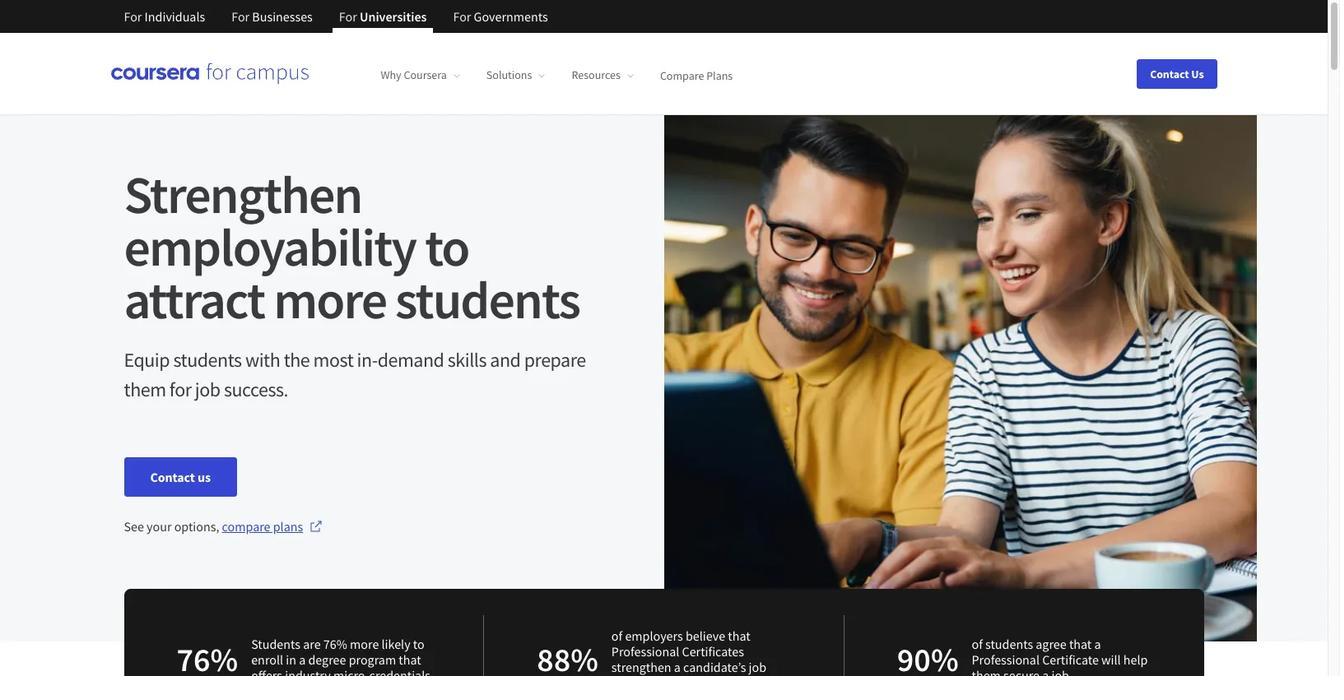 Task type: locate. For each thing, give the bounding box(es) containing it.
2 horizontal spatial students
[[985, 636, 1033, 652]]

a left will
[[1094, 636, 1101, 652]]

credentials
[[369, 667, 430, 677]]

76%
[[323, 636, 347, 652]]

that for believe
[[728, 628, 750, 645]]

professional up the application at bottom
[[611, 644, 679, 660]]

contact left us at left
[[150, 469, 195, 486]]

1 horizontal spatial of
[[972, 636, 983, 652]]

students for of students agree that a professional certificate will help them secure a job
[[985, 636, 1033, 652]]

1 horizontal spatial that
[[728, 628, 750, 645]]

0 horizontal spatial job
[[195, 377, 220, 403]]

students
[[395, 267, 580, 333], [173, 347, 242, 373], [985, 636, 1033, 652]]

why coursera
[[381, 68, 447, 82]]

of left employers
[[611, 628, 622, 645]]

that right 'agree'
[[1069, 636, 1092, 652]]

help
[[1123, 652, 1148, 668]]

professional inside of employers believe that professional certificates strengthen a candidate's job application
[[611, 644, 679, 660]]

1 horizontal spatial them
[[972, 667, 1001, 677]]

with
[[245, 347, 280, 373]]

0 vertical spatial contact
[[1150, 66, 1189, 81]]

for left governments
[[453, 8, 471, 25]]

that right program
[[399, 652, 421, 668]]

0 horizontal spatial professional
[[611, 644, 679, 660]]

demand
[[378, 347, 444, 373]]

for
[[169, 377, 191, 403]]

students
[[251, 636, 300, 652]]

3 for from the left
[[339, 8, 357, 25]]

students up and at the bottom of the page
[[395, 267, 580, 333]]

0 horizontal spatial that
[[399, 652, 421, 668]]

job inside of employers believe that professional certificates strengthen a candidate's job application
[[749, 659, 766, 676]]

job for of
[[1052, 667, 1069, 677]]

of
[[611, 628, 622, 645], [972, 636, 983, 652]]

1 horizontal spatial job
[[749, 659, 766, 676]]

likely
[[382, 636, 410, 652]]

0 vertical spatial students
[[395, 267, 580, 333]]

0 horizontal spatial contact
[[150, 469, 195, 486]]

1 vertical spatial more
[[350, 636, 379, 652]]

job down 'agree'
[[1052, 667, 1069, 677]]

2 for from the left
[[231, 8, 250, 25]]

for for individuals
[[124, 8, 142, 25]]

of inside of students agree that a professional certificate will help them secure a job
[[972, 636, 983, 652]]

contact us
[[1150, 66, 1204, 81]]

of inside of employers believe that professional certificates strengthen a candidate's job application
[[611, 628, 622, 645]]

professional
[[611, 644, 679, 660], [972, 652, 1040, 668]]

students inside equip students with the most in-demand skills and prepare them for job success.
[[173, 347, 242, 373]]

that inside of students agree that a professional certificate will help them secure a job
[[1069, 636, 1092, 652]]

contact us button
[[1137, 59, 1217, 88]]

students up for
[[173, 347, 242, 373]]

job inside of students agree that a professional certificate will help them secure a job
[[1052, 667, 1069, 677]]

0 vertical spatial them
[[124, 377, 166, 403]]

coursera for campus image
[[111, 62, 308, 85]]

employability
[[124, 214, 416, 280]]

compare plans link
[[660, 68, 733, 82]]

1 vertical spatial them
[[972, 667, 1001, 677]]

for left universities
[[339, 8, 357, 25]]

universities
[[360, 8, 427, 25]]

offers
[[251, 667, 282, 677]]

2 horizontal spatial that
[[1069, 636, 1092, 652]]

solutions
[[486, 68, 532, 82]]

equip
[[124, 347, 170, 373]]

us
[[1191, 66, 1204, 81]]

and
[[490, 347, 521, 373]]

why
[[381, 68, 401, 82]]

0 horizontal spatial them
[[124, 377, 166, 403]]

are
[[303, 636, 321, 652]]

students inside of students agree that a professional certificate will help them secure a job
[[985, 636, 1033, 652]]

0 horizontal spatial students
[[173, 347, 242, 373]]

employers
[[625, 628, 683, 645]]

for businesses
[[231, 8, 313, 25]]

them
[[124, 377, 166, 403], [972, 667, 1001, 677]]

them down equip
[[124, 377, 166, 403]]

0 vertical spatial more
[[273, 267, 386, 333]]

students up secure
[[985, 636, 1033, 652]]

governments
[[474, 8, 548, 25]]

job right "candidate's"
[[749, 659, 766, 676]]

job right for
[[195, 377, 220, 403]]

contact left us
[[1150, 66, 1189, 81]]

that
[[728, 628, 750, 645], [1069, 636, 1092, 652], [399, 652, 421, 668]]

a inside students are 76% more likely to enroll in a degree program that offers industry micro-credentials
[[299, 652, 306, 668]]

to inside students are 76% more likely to enroll in a degree program that offers industry micro-credentials
[[413, 636, 425, 652]]

more right 76%
[[350, 636, 379, 652]]

program
[[349, 652, 396, 668]]

1 for from the left
[[124, 8, 142, 25]]

1 vertical spatial to
[[413, 636, 425, 652]]

1 vertical spatial students
[[173, 347, 242, 373]]

2 horizontal spatial job
[[1052, 667, 1069, 677]]

1 horizontal spatial professional
[[972, 652, 1040, 668]]

contact
[[1150, 66, 1189, 81], [150, 469, 195, 486]]

2 vertical spatial students
[[985, 636, 1033, 652]]

a
[[1094, 636, 1101, 652], [299, 652, 306, 668], [674, 659, 681, 676], [1042, 667, 1049, 677]]

for left the businesses
[[231, 8, 250, 25]]

of for of employers believe that professional certificates strengthen a candidate's job application
[[611, 628, 622, 645]]

equip students with the most in-demand skills and prepare them for job success.
[[124, 347, 586, 403]]

micro-
[[333, 667, 369, 677]]

businesses
[[252, 8, 313, 25]]

degree
[[308, 652, 346, 668]]

a right the application at bottom
[[674, 659, 681, 676]]

job inside equip students with the most in-demand skills and prepare them for job success.
[[195, 377, 220, 403]]

that inside students are 76% more likely to enroll in a degree program that offers industry micro-credentials
[[399, 652, 421, 668]]

professional left certificate on the right
[[972, 652, 1040, 668]]

students are 76% more likely to enroll in a degree program that offers industry micro-credentials
[[251, 636, 430, 677]]

1 horizontal spatial contact
[[1150, 66, 1189, 81]]

a right in
[[299, 652, 306, 668]]

1 horizontal spatial to
[[425, 214, 469, 280]]

0 horizontal spatial of
[[611, 628, 622, 645]]

solutions link
[[486, 68, 545, 82]]

that inside of employers believe that professional certificates strengthen a candidate's job application
[[728, 628, 750, 645]]

them inside of students agree that a professional certificate will help them secure a job
[[972, 667, 1001, 677]]

attract
[[124, 267, 264, 333]]

that right believe
[[728, 628, 750, 645]]

banner navigation
[[111, 0, 561, 45]]

1 horizontal spatial students
[[395, 267, 580, 333]]

more
[[273, 267, 386, 333], [350, 636, 379, 652]]

us
[[197, 469, 211, 486]]

4 for from the left
[[453, 8, 471, 25]]

strengthen employability to attract more students
[[124, 161, 580, 333]]

0 vertical spatial to
[[425, 214, 469, 280]]

for
[[124, 8, 142, 25], [231, 8, 250, 25], [339, 8, 357, 25], [453, 8, 471, 25]]

job
[[195, 377, 220, 403], [749, 659, 766, 676], [1052, 667, 1069, 677]]

a inside of employers believe that professional certificates strengthen a candidate's job application
[[674, 659, 681, 676]]

1 vertical spatial contact
[[150, 469, 195, 486]]

of left 'agree'
[[972, 636, 983, 652]]

more inside students are 76% more likely to enroll in a degree program that offers industry micro-credentials
[[350, 636, 379, 652]]

for left individuals
[[124, 8, 142, 25]]

industry
[[285, 667, 331, 677]]

to
[[425, 214, 469, 280], [413, 636, 425, 652]]

the
[[284, 347, 310, 373]]

compare plans link
[[222, 517, 323, 537]]

contact inside button
[[1150, 66, 1189, 81]]

compare
[[660, 68, 704, 82]]

more up "most"
[[273, 267, 386, 333]]

them left secure
[[972, 667, 1001, 677]]

0 horizontal spatial to
[[413, 636, 425, 652]]

that for agree
[[1069, 636, 1092, 652]]

of students agree that a professional certificate will help them secure a job
[[972, 636, 1148, 677]]

students inside strengthen employability to attract more students
[[395, 267, 580, 333]]



Task type: describe. For each thing, give the bounding box(es) containing it.
for governments
[[453, 8, 548, 25]]

will
[[1101, 652, 1121, 668]]

resources link
[[572, 68, 634, 82]]

candidate's
[[683, 659, 746, 676]]

agree
[[1036, 636, 1067, 652]]

believe
[[686, 628, 725, 645]]

most
[[313, 347, 353, 373]]

students for equip students with the most in-demand skills and prepare them for job success.
[[173, 347, 242, 373]]

for for universities
[[339, 8, 357, 25]]

your
[[147, 519, 172, 535]]

secure
[[1003, 667, 1040, 677]]

in-
[[357, 347, 378, 373]]

of employers believe that professional certificates strengthen a candidate's job application
[[611, 628, 766, 677]]

certificate
[[1042, 652, 1099, 668]]

prepare
[[524, 347, 586, 373]]

contact for contact us
[[1150, 66, 1189, 81]]

application
[[611, 675, 674, 677]]

compare
[[222, 519, 270, 535]]

compare plans
[[660, 68, 733, 82]]

more inside strengthen employability to attract more students
[[273, 267, 386, 333]]

coursera
[[404, 68, 447, 82]]

for for businesses
[[231, 8, 250, 25]]

strengthen
[[124, 161, 362, 227]]

for individuals
[[124, 8, 205, 25]]

individuals
[[145, 8, 205, 25]]

job for equip
[[195, 377, 220, 403]]

to inside strengthen employability to attract more students
[[425, 214, 469, 280]]

skills
[[448, 347, 486, 373]]

of for of students agree that a professional certificate will help them secure a job
[[972, 636, 983, 652]]

professional inside of students agree that a professional certificate will help them secure a job
[[972, 652, 1040, 668]]

in
[[286, 652, 296, 668]]

compare plans
[[222, 519, 303, 535]]

contact us link
[[124, 458, 237, 497]]

why coursera link
[[381, 68, 460, 82]]

strengthen
[[611, 659, 671, 676]]

success.
[[224, 377, 288, 403]]

certificates
[[682, 644, 744, 660]]

plans
[[706, 68, 733, 82]]

enroll
[[251, 652, 283, 668]]

plans
[[273, 519, 303, 535]]

contact for contact us
[[150, 469, 195, 486]]

see your options,
[[124, 519, 222, 535]]

see
[[124, 519, 144, 535]]

contact us
[[150, 469, 211, 486]]

for for governments
[[453, 8, 471, 25]]

them inside equip students with the most in-demand skills and prepare them for job success.
[[124, 377, 166, 403]]

options,
[[174, 519, 219, 535]]

for universities
[[339, 8, 427, 25]]

resources
[[572, 68, 621, 82]]

a right secure
[[1042, 667, 1049, 677]]



Task type: vqa. For each thing, say whether or not it's contained in the screenshot.
of employers believe that Professional Certificates strengthen a candidate's job application of
yes



